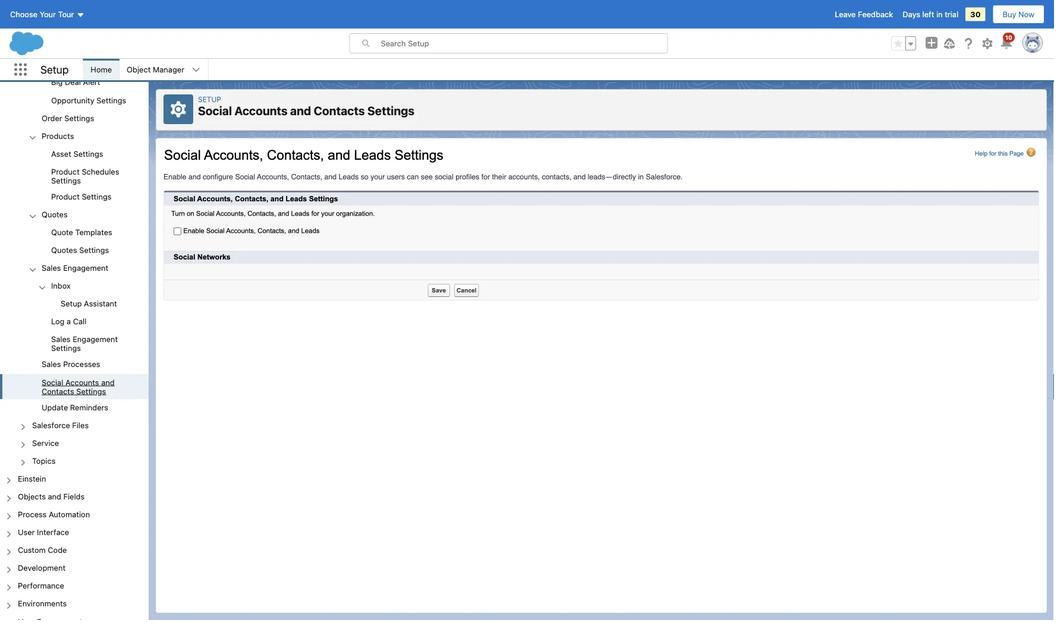 Task type: describe. For each thing, give the bounding box(es) containing it.
order
[[42, 114, 62, 122]]

order settings link
[[42, 114, 94, 124]]

quotes link
[[42, 210, 68, 221]]

and inside setup social accounts and contacts settings
[[290, 104, 311, 118]]

schedules
[[82, 167, 119, 176]]

settings inside sales engagement settings
[[51, 344, 81, 353]]

2 vertical spatial and
[[48, 493, 61, 501]]

in
[[937, 10, 943, 19]]

sales engagement tree item
[[0, 260, 149, 357]]

social inside setup social accounts and contacts settings
[[198, 104, 232, 118]]

big deal alert link
[[51, 78, 100, 88]]

settings inside product schedules settings
[[51, 176, 81, 185]]

choose your tour button
[[10, 5, 85, 24]]

product for product schedules settings
[[51, 167, 80, 176]]

your
[[40, 10, 56, 19]]

days
[[903, 10, 921, 19]]

service
[[32, 439, 59, 448]]

quotes for quotes settings
[[51, 246, 77, 255]]

quotes tree item
[[0, 206, 149, 260]]

buy
[[1003, 10, 1017, 19]]

performance
[[18, 582, 64, 591]]

product schedules settings
[[51, 167, 119, 185]]

update reminders link
[[42, 403, 108, 414]]

group containing inbox
[[0, 278, 149, 357]]

asset settings
[[51, 149, 103, 158]]

setup for social
[[198, 95, 221, 103]]

opportunity settings link
[[51, 96, 126, 106]]

sales for sales processes
[[42, 360, 61, 369]]

sales engagement settings
[[51, 335, 118, 353]]

and inside social accounts and contacts settings
[[101, 378, 115, 387]]

process automation
[[18, 510, 90, 519]]

home link
[[83, 59, 119, 80]]

process
[[18, 510, 47, 519]]

accounts inside social accounts and contacts settings
[[65, 378, 99, 387]]

quote
[[51, 228, 73, 237]]

inbox
[[51, 282, 71, 291]]

setup assistant
[[61, 299, 117, 308]]

quote templates
[[51, 228, 112, 237]]

object manager
[[127, 65, 184, 74]]

salesforce
[[32, 421, 70, 430]]

now
[[1019, 10, 1035, 19]]

left
[[923, 10, 935, 19]]

user interface
[[18, 528, 69, 537]]

environments
[[18, 600, 67, 609]]

reminders
[[70, 403, 108, 412]]

Search Setup text field
[[381, 34, 668, 53]]

a
[[67, 317, 71, 326]]

log
[[51, 317, 64, 326]]

products tree item
[[0, 128, 149, 206]]

products link
[[42, 131, 74, 142]]

object
[[127, 65, 151, 74]]

leave feedback
[[835, 10, 893, 19]]

code
[[48, 546, 67, 555]]

user interface link
[[18, 528, 69, 539]]

social accounts and contacts settings tree item
[[0, 375, 149, 400]]

social accounts and contacts settings link
[[42, 378, 149, 396]]

salesforce files
[[32, 421, 89, 430]]

fields
[[63, 493, 85, 501]]

performance link
[[18, 582, 64, 593]]

assistant
[[84, 299, 117, 308]]

setup social accounts and contacts settings
[[198, 95, 415, 118]]

big deal alert
[[51, 78, 100, 87]]

quote templates link
[[51, 228, 112, 239]]

templates
[[75, 228, 112, 237]]

inbox link
[[51, 282, 71, 292]]

development
[[18, 564, 65, 573]]

product settings link
[[51, 192, 112, 203]]

opportunity settings
[[51, 96, 126, 105]]

sales engagement
[[42, 264, 108, 273]]

development link
[[18, 564, 65, 575]]

asset
[[51, 149, 71, 158]]

engagement for sales engagement
[[63, 264, 108, 273]]

service link
[[32, 439, 59, 450]]

topics
[[32, 457, 56, 466]]

einstein
[[18, 475, 46, 484]]

environments link
[[18, 600, 67, 611]]



Task type: vqa. For each thing, say whether or not it's contained in the screenshot.
Sales Processes's Sales
yes



Task type: locate. For each thing, give the bounding box(es) containing it.
feedback
[[858, 10, 893, 19]]

files
[[72, 421, 89, 430]]

home
[[91, 65, 112, 74]]

1 horizontal spatial social
[[198, 104, 232, 118]]

social accounts and contacts settings
[[42, 378, 115, 396]]

1 vertical spatial product
[[51, 192, 80, 201]]

product schedules settings link
[[51, 167, 149, 185]]

group containing asset settings
[[0, 146, 149, 206]]

product up quotes link
[[51, 192, 80, 201]]

sales down log
[[51, 335, 71, 344]]

call
[[73, 317, 87, 326]]

processes
[[63, 360, 100, 369]]

1 vertical spatial engagement
[[73, 335, 118, 344]]

manager
[[153, 65, 184, 74]]

group
[[0, 0, 149, 471], [0, 0, 149, 417], [891, 36, 916, 51], [0, 74, 149, 110], [0, 146, 149, 206], [0, 224, 149, 260], [0, 278, 149, 357]]

deal
[[65, 78, 81, 87]]

2 vertical spatial sales
[[42, 360, 61, 369]]

settings inside quotes 'tree item'
[[79, 246, 109, 255]]

big
[[51, 78, 63, 87]]

sales inside sales engagement settings
[[51, 335, 71, 344]]

sales for sales engagement settings
[[51, 335, 71, 344]]

settings inside "link"
[[64, 114, 94, 122]]

1 vertical spatial social
[[42, 378, 63, 387]]

sales up inbox
[[42, 264, 61, 273]]

social up update
[[42, 378, 63, 387]]

tour
[[58, 10, 74, 19]]

1 vertical spatial and
[[101, 378, 115, 387]]

contacts inside social accounts and contacts settings
[[42, 387, 74, 396]]

0 vertical spatial contacts
[[314, 104, 365, 118]]

topics link
[[32, 457, 56, 468]]

1 horizontal spatial accounts
[[235, 104, 288, 118]]

choose your tour
[[10, 10, 74, 19]]

0 horizontal spatial accounts
[[65, 378, 99, 387]]

object manager link
[[120, 59, 192, 80]]

product inside product schedules settings
[[51, 167, 80, 176]]

setup inside setup social accounts and contacts settings
[[198, 95, 221, 103]]

product settings
[[51, 192, 112, 201]]

opportunity
[[51, 96, 94, 105]]

log a call
[[51, 317, 87, 326]]

objects and fields
[[18, 493, 85, 501]]

custom code link
[[18, 546, 67, 557]]

product
[[51, 167, 80, 176], [51, 192, 80, 201]]

engagement inside sales engagement settings
[[73, 335, 118, 344]]

sales processes
[[42, 360, 100, 369]]

quotes for quotes link
[[42, 210, 68, 219]]

1 vertical spatial sales
[[51, 335, 71, 344]]

accounts inside setup social accounts and contacts settings
[[235, 104, 288, 118]]

quotes down quote
[[51, 246, 77, 255]]

settings inside social accounts and contacts settings
[[76, 387, 106, 396]]

leave
[[835, 10, 856, 19]]

1 horizontal spatial and
[[101, 378, 115, 387]]

1 vertical spatial setup
[[198, 95, 221, 103]]

0 vertical spatial product
[[51, 167, 80, 176]]

social down setup link
[[198, 104, 232, 118]]

group containing quote templates
[[0, 224, 149, 260]]

update reminders
[[42, 403, 108, 412]]

0 vertical spatial social
[[198, 104, 232, 118]]

order settings
[[42, 114, 94, 122]]

sales processes link
[[42, 360, 100, 371]]

trial
[[945, 10, 959, 19]]

automation
[[49, 510, 90, 519]]

log a call link
[[51, 317, 87, 328]]

asset settings link
[[51, 149, 103, 160]]

sales left processes
[[42, 360, 61, 369]]

0 horizontal spatial social
[[42, 378, 63, 387]]

contacts
[[314, 104, 365, 118], [42, 387, 74, 396]]

0 vertical spatial setup
[[40, 63, 69, 76]]

1 vertical spatial quotes
[[51, 246, 77, 255]]

setup
[[40, 63, 69, 76], [198, 95, 221, 103], [61, 299, 82, 308]]

accounts
[[235, 104, 288, 118], [65, 378, 99, 387]]

contacts inside setup social accounts and contacts settings
[[314, 104, 365, 118]]

social inside social accounts and contacts settings
[[42, 378, 63, 387]]

0 vertical spatial accounts
[[235, 104, 288, 118]]

1 horizontal spatial contacts
[[314, 104, 365, 118]]

0 horizontal spatial and
[[48, 493, 61, 501]]

buy now
[[1003, 10, 1035, 19]]

inbox tree item
[[0, 278, 149, 314]]

sales engagement settings link
[[51, 335, 149, 353]]

product for product settings
[[51, 192, 80, 201]]

interface
[[37, 528, 69, 537]]

leave feedback link
[[835, 10, 893, 19]]

2 vertical spatial setup
[[61, 299, 82, 308]]

engagement down call
[[73, 335, 118, 344]]

engagement down quotes settings link
[[63, 264, 108, 273]]

1 vertical spatial contacts
[[42, 387, 74, 396]]

2 product from the top
[[51, 192, 80, 201]]

custom
[[18, 546, 46, 555]]

alert
[[83, 78, 100, 87]]

setup link
[[198, 95, 221, 103]]

settings inside setup social accounts and contacts settings
[[368, 104, 415, 118]]

quotes
[[42, 210, 68, 219], [51, 246, 77, 255]]

setup assistant link
[[61, 299, 117, 310]]

product down asset
[[51, 167, 80, 176]]

setup for assistant
[[61, 299, 82, 308]]

quotes settings link
[[51, 246, 109, 257]]

and
[[290, 104, 311, 118], [101, 378, 115, 387], [48, 493, 61, 501]]

engagement for sales engagement settings
[[73, 335, 118, 344]]

products
[[42, 131, 74, 140]]

sales
[[42, 264, 61, 273], [51, 335, 71, 344], [42, 360, 61, 369]]

sales for sales engagement
[[42, 264, 61, 273]]

0 vertical spatial engagement
[[63, 264, 108, 273]]

10 button
[[1000, 33, 1015, 51]]

objects and fields link
[[18, 493, 85, 503]]

days left in trial
[[903, 10, 959, 19]]

setup inside the inbox tree item
[[61, 299, 82, 308]]

salesforce files link
[[32, 421, 89, 432]]

1 product from the top
[[51, 167, 80, 176]]

buy now button
[[993, 5, 1045, 24]]

0 horizontal spatial contacts
[[42, 387, 74, 396]]

30
[[971, 10, 981, 19]]

user
[[18, 528, 35, 537]]

sales engagement link
[[42, 264, 108, 274]]

0 vertical spatial quotes
[[42, 210, 68, 219]]

2 horizontal spatial and
[[290, 104, 311, 118]]

quotes up quote
[[42, 210, 68, 219]]

custom code
[[18, 546, 67, 555]]

10
[[1006, 34, 1013, 41]]

einstein link
[[18, 475, 46, 485]]

1 vertical spatial accounts
[[65, 378, 99, 387]]

0 vertical spatial sales
[[42, 264, 61, 273]]

quotes settings
[[51, 246, 109, 255]]

objects
[[18, 493, 46, 501]]

update
[[42, 403, 68, 412]]

0 vertical spatial and
[[290, 104, 311, 118]]



